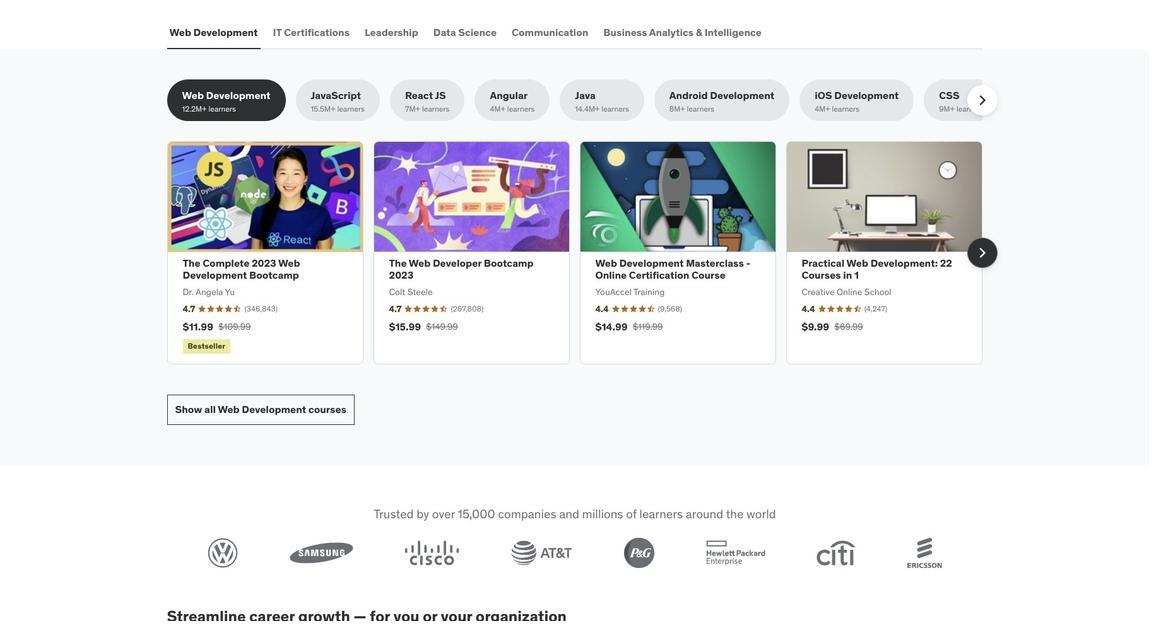 Task type: locate. For each thing, give the bounding box(es) containing it.
learners inside android development 8m+ learners
[[687, 104, 715, 114]]

0 horizontal spatial bootcamp
[[249, 269, 299, 281]]

next image
[[973, 90, 993, 110]]

hewlett packard enterprise logo image
[[706, 541, 765, 566]]

development inside android development 8m+ learners
[[710, 89, 775, 102]]

4m+ inside angular 4m+ learners
[[490, 104, 506, 114]]

courses
[[802, 269, 842, 281]]

citi logo image
[[817, 541, 856, 566]]

masterclass
[[686, 257, 744, 269]]

procter & gamble logo image
[[624, 538, 654, 569]]

the left complete
[[183, 257, 201, 269]]

android
[[670, 89, 708, 102]]

4m+ down ios
[[815, 104, 831, 114]]

0 horizontal spatial the
[[183, 257, 201, 269]]

development inside ios development 4m+ learners
[[835, 89, 899, 102]]

development for web development masterclass - online certification course
[[620, 257, 684, 269]]

learners down the javascript
[[337, 104, 365, 114]]

2023 right complete
[[252, 257, 276, 269]]

web development 12.2m+ learners
[[182, 89, 271, 114]]

web development button
[[167, 18, 261, 48]]

business
[[604, 26, 648, 39]]

online
[[596, 269, 627, 281]]

analytics
[[650, 26, 694, 39]]

it certifications
[[273, 26, 350, 39]]

1 the from the left
[[183, 257, 201, 269]]

15.5m+
[[311, 104, 336, 114]]

the
[[726, 507, 744, 522]]

development inside web development masterclass - online certification course
[[620, 257, 684, 269]]

courses
[[309, 404, 347, 416]]

trusted by over 15,000 companies and millions of learners around the world
[[374, 507, 776, 522]]

bootcamp
[[484, 257, 534, 269], [249, 269, 299, 281]]

8m+
[[670, 104, 686, 114]]

learners
[[209, 104, 236, 114], [337, 104, 365, 114], [422, 104, 450, 114], [508, 104, 535, 114], [602, 104, 629, 114], [687, 104, 715, 114], [833, 104, 860, 114], [957, 104, 985, 114], [640, 507, 683, 522]]

ios
[[815, 89, 833, 102]]

2023
[[252, 257, 276, 269], [389, 269, 414, 281]]

leadership button
[[362, 18, 421, 48]]

development inside button
[[194, 26, 258, 39]]

java 14.4m+ learners
[[575, 89, 629, 114]]

2023 inside the web developer bootcamp 2023
[[389, 269, 414, 281]]

show all web development courses link
[[167, 395, 355, 425]]

learners down 'js'
[[422, 104, 450, 114]]

web inside "practical web development: 22 courses in 1"
[[847, 257, 869, 269]]

complete
[[203, 257, 250, 269]]

web inside web development 12.2m+ learners
[[182, 89, 204, 102]]

learners inside 'javascript 15.5m+ learners'
[[337, 104, 365, 114]]

by
[[417, 507, 429, 522]]

1 horizontal spatial 2023
[[389, 269, 414, 281]]

javascript
[[311, 89, 361, 102]]

the for 2023
[[389, 257, 407, 269]]

web
[[170, 26, 191, 39], [182, 89, 204, 102], [278, 257, 300, 269], [409, 257, 431, 269], [596, 257, 618, 269], [847, 257, 869, 269], [218, 404, 240, 416]]

bootcamp inside the complete 2023 web development bootcamp
[[249, 269, 299, 281]]

learners inside java 14.4m+ learners
[[602, 104, 629, 114]]

development for web development 12.2m+ learners
[[206, 89, 271, 102]]

1 horizontal spatial the
[[389, 257, 407, 269]]

0 horizontal spatial 2023
[[252, 257, 276, 269]]

ios development 4m+ learners
[[815, 89, 899, 114]]

the
[[183, 257, 201, 269], [389, 257, 407, 269]]

4m+ down angular
[[490, 104, 506, 114]]

12.2m+
[[182, 104, 207, 114]]

development inside web development 12.2m+ learners
[[206, 89, 271, 102]]

2 4m+ from the left
[[815, 104, 831, 114]]

learners right of
[[640, 507, 683, 522]]

leadership
[[365, 26, 419, 39]]

1 horizontal spatial 4m+
[[815, 104, 831, 114]]

1 horizontal spatial bootcamp
[[484, 257, 534, 269]]

learners inside ios development 4m+ learners
[[833, 104, 860, 114]]

science
[[459, 26, 497, 39]]

world
[[747, 507, 776, 522]]

development for web development
[[194, 26, 258, 39]]

2023 inside the complete 2023 web development bootcamp
[[252, 257, 276, 269]]

the left developer
[[389, 257, 407, 269]]

angular 4m+ learners
[[490, 89, 535, 114]]

learners right 12.2m+ in the left of the page
[[209, 104, 236, 114]]

development
[[194, 26, 258, 39], [206, 89, 271, 102], [710, 89, 775, 102], [835, 89, 899, 102], [620, 257, 684, 269], [183, 269, 247, 281], [242, 404, 306, 416]]

4m+
[[490, 104, 506, 114], [815, 104, 831, 114]]

web development masterclass - online certification course
[[596, 257, 751, 281]]

course
[[692, 269, 726, 281]]

learners right 14.4m+
[[602, 104, 629, 114]]

topic filters element
[[167, 79, 1000, 121]]

learners down angular
[[508, 104, 535, 114]]

0 horizontal spatial 4m+
[[490, 104, 506, 114]]

development inside "link"
[[242, 404, 306, 416]]

learners right "9m+"
[[957, 104, 985, 114]]

business analytics & intelligence button
[[601, 18, 765, 48]]

development for ios development 4m+ learners
[[835, 89, 899, 102]]

the inside the complete 2023 web development bootcamp
[[183, 257, 201, 269]]

learners down android
[[687, 104, 715, 114]]

15,000
[[458, 507, 495, 522]]

2023 left developer
[[389, 269, 414, 281]]

2 the from the left
[[389, 257, 407, 269]]

learners down ios
[[833, 104, 860, 114]]

practical
[[802, 257, 845, 269]]

the inside the web developer bootcamp 2023
[[389, 257, 407, 269]]

1 4m+ from the left
[[490, 104, 506, 114]]



Task type: vqa. For each thing, say whether or not it's contained in the screenshot.
Topic Filters element
yes



Task type: describe. For each thing, give the bounding box(es) containing it.
the for development
[[183, 257, 201, 269]]

cisco logo image
[[405, 541, 460, 566]]

communication button
[[510, 18, 591, 48]]

css 9m+ learners
[[940, 89, 985, 114]]

in
[[844, 269, 853, 281]]

the web developer bootcamp 2023
[[389, 257, 534, 281]]

developer
[[433, 257, 482, 269]]

web inside the complete 2023 web development bootcamp
[[278, 257, 300, 269]]

around
[[686, 507, 723, 522]]

data science button
[[431, 18, 499, 48]]

certifications
[[284, 26, 350, 39]]

data
[[434, 26, 456, 39]]

react js 7m+ learners
[[405, 89, 450, 114]]

9m+
[[940, 104, 955, 114]]

samsung logo image
[[289, 543, 353, 564]]

all
[[205, 404, 216, 416]]

-
[[747, 257, 751, 269]]

and
[[559, 507, 579, 522]]

next image
[[973, 243, 993, 263]]

14.4m+
[[575, 104, 600, 114]]

volkswagen logo image
[[207, 538, 238, 569]]

millions
[[582, 507, 623, 522]]

of
[[626, 507, 637, 522]]

the complete 2023 web development bootcamp
[[183, 257, 300, 281]]

communication
[[512, 26, 589, 39]]

web inside "link"
[[218, 404, 240, 416]]

learners inside angular 4m+ learners
[[508, 104, 535, 114]]

learners inside web development 12.2m+ learners
[[209, 104, 236, 114]]

4m+ inside ios development 4m+ learners
[[815, 104, 831, 114]]

practical web development: 22 courses in 1
[[802, 257, 953, 281]]

carousel element
[[167, 141, 998, 365]]

over
[[432, 507, 455, 522]]

intelligence
[[705, 26, 762, 39]]

&
[[696, 26, 703, 39]]

learners inside "css 9m+ learners"
[[957, 104, 985, 114]]

web inside web development masterclass - online certification course
[[596, 257, 618, 269]]

att&t logo image
[[511, 541, 572, 566]]

22
[[941, 257, 953, 269]]

development inside the complete 2023 web development bootcamp
[[183, 269, 247, 281]]

web development masterclass - online certification course link
[[596, 257, 751, 281]]

angular
[[490, 89, 528, 102]]

development:
[[871, 257, 938, 269]]

it certifications button
[[271, 18, 352, 48]]

show
[[175, 404, 202, 416]]

web inside button
[[170, 26, 191, 39]]

trusted
[[374, 507, 414, 522]]

java
[[575, 89, 596, 102]]

the web developer bootcamp 2023 link
[[389, 257, 534, 281]]

companies
[[498, 507, 556, 522]]

the complete 2023 web development bootcamp link
[[183, 257, 300, 281]]

practical web development: 22 courses in 1 link
[[802, 257, 953, 281]]

android development 8m+ learners
[[670, 89, 775, 114]]

javascript 15.5m+ learners
[[311, 89, 365, 114]]

data science
[[434, 26, 497, 39]]

development for android development 8m+ learners
[[710, 89, 775, 102]]

css
[[940, 89, 960, 102]]

bootcamp inside the web developer bootcamp 2023
[[484, 257, 534, 269]]

show all web development courses
[[175, 404, 347, 416]]

7m+
[[405, 104, 421, 114]]

web development
[[170, 26, 258, 39]]

js
[[435, 89, 446, 102]]

business analytics & intelligence
[[604, 26, 762, 39]]

react
[[405, 89, 433, 102]]

learners inside react js 7m+ learners
[[422, 104, 450, 114]]

web inside the web developer bootcamp 2023
[[409, 257, 431, 269]]

1
[[855, 269, 860, 281]]

certification
[[629, 269, 690, 281]]

ericsson logo image
[[908, 538, 942, 569]]

it
[[273, 26, 282, 39]]



